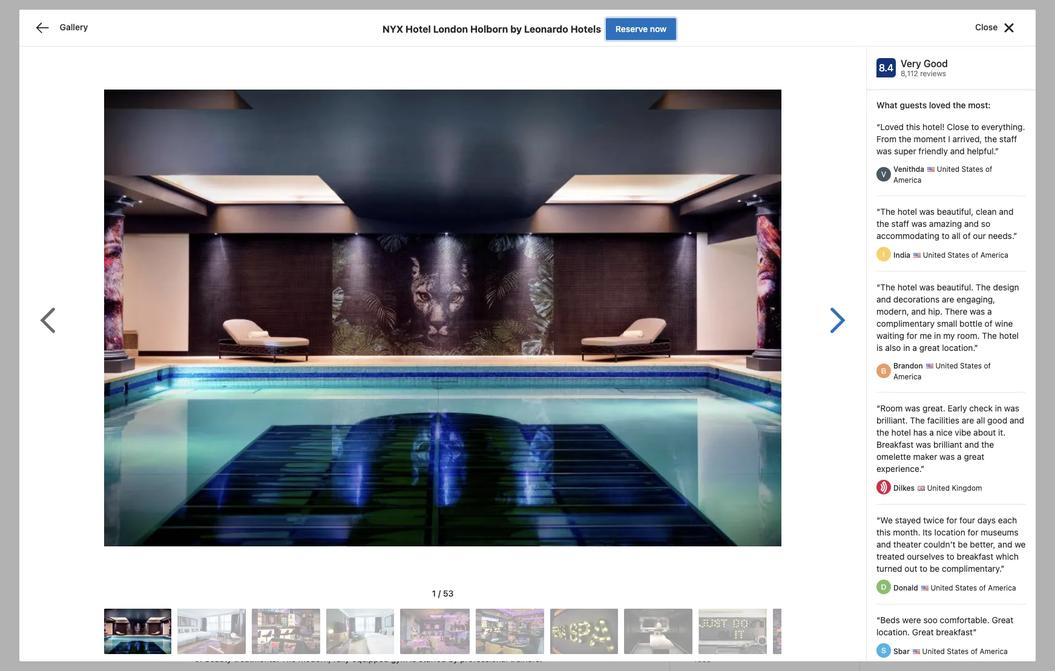 Task type: vqa. For each thing, say whether or not it's contained in the screenshot.


Task type: locate. For each thing, give the bounding box(es) containing it.
0 horizontal spatial on
[[272, 363, 282, 373]]

i'm
[[215, 245, 226, 254]]

better,
[[971, 540, 996, 550]]

days
[[978, 515, 996, 526]]

kingdom down 3+
[[599, 87, 634, 98]]

gallery image of this property image
[[104, 56, 782, 580], [104, 609, 171, 655], [177, 609, 246, 655], [252, 609, 320, 655], [326, 609, 395, 655], [401, 609, 470, 655], [476, 609, 544, 655], [550, 609, 619, 655], [625, 609, 693, 655], [699, 609, 767, 655], [773, 609, 842, 655]]

for down 'four'
[[968, 528, 979, 538]]

as right well
[[584, 642, 593, 652]]

united for the
[[924, 250, 946, 260]]

are up "vibe"
[[962, 416, 975, 426]]

location."
[[943, 343, 979, 353]]

close up rated very good element
[[976, 22, 1001, 32]]

nyx hotel london holborn by leonardo hotels
[[383, 24, 604, 35]]

1 horizontal spatial as
[[584, 642, 593, 652]]

0 vertical spatial pool
[[301, 434, 318, 445]]

room up apartments
[[300, 205, 320, 215]]

1 horizontal spatial swimming
[[384, 642, 423, 652]]

united states of america image right india
[[914, 253, 921, 258]]

2
[[210, 205, 215, 215]]

1 vertical spatial 2023
[[333, 164, 353, 174]]

1 vertical spatial can
[[546, 606, 561, 616]]

wifi inside nyx hotel london holborn by leonardo hotels features luxurious rooms, free wifi and a relaxing spa and health club. just 5 minutes' walk from the british museum. in the prestigious bloomsbury district of london, nyx hotel london holborn by leonardo hotels is a 15-minute walk away from kings cross station. covent garden and leicester square can be reached in 15 minutes on foot, and holborn underground station is less than 5 minutes' walk. elegantly furnished, each spacious room features beautiful hand-carved furniture. guests can enjoy a large lcd tv, a sound system and complimentary newspapers. private bathrooms feature luxurious, fluffy bathrobes. the relaxing spa offers a stunning, roman-style swimming pool surrounded by stone pillars, as well as a variety of beauty treatments. the modern, fully equipped gym is staffed by professional trainers.
[[500, 521, 517, 531]]

sound
[[216, 618, 241, 628]]

the inside "room was great. early check in was brilliant. the facilities are all good and the hotel has a nice vibe about it. breakfast was brilliant and the omelette maker was a great experience."
[[911, 416, 925, 426]]

scored 8.4 element
[[877, 58, 896, 78]]

1 horizontal spatial modern,
[[877, 306, 910, 317]]

united states of america for be
[[929, 584, 1017, 593]]

"the inside "the hotel was beautiful. the design and decorations are engaging, modern, and hip. there was a complimentary small bottle of wine waiting for me in my room. the hotel is also in a great location."
[[877, 282, 896, 293]]

month.
[[894, 528, 921, 538]]

carved
[[450, 606, 476, 616]]

great inside "room was great. early check in was brilliant. the facilities are all good and the hotel has a nice vibe about it. breakfast was brilliant and the omelette maker was a great experience."
[[965, 452, 985, 462]]

great down me
[[920, 343, 940, 353]]

0 vertical spatial check-
[[204, 111, 229, 120]]

1 horizontal spatial 5
[[375, 582, 380, 592]]

december left 25, on the left top of the page
[[262, 127, 303, 137]]

location down southampton on the top of page
[[404, 100, 437, 111]]

are inside "the hotel was beautiful. the design and decorations are engaging, modern, and hip. there was a complimentary small bottle of wine waiting for me in my room. the hotel is also in a great location."
[[942, 294, 955, 305]]

0 horizontal spatial private
[[402, 618, 429, 628]]

and right taxes
[[824, 642, 839, 652]]

0 horizontal spatial as
[[555, 642, 564, 652]]

"the up decorations
[[877, 282, 896, 293]]

0 horizontal spatial are
[[942, 294, 955, 305]]

brilliant.
[[877, 416, 908, 426]]

can right square at the left bottom of page
[[484, 569, 498, 580]]

states
[[962, 165, 984, 174], [948, 250, 970, 260], [961, 362, 982, 371], [956, 584, 978, 593], [947, 647, 969, 656]]

· right children
[[289, 205, 292, 215]]

the up has
[[911, 416, 925, 426]]

enjoy
[[563, 606, 584, 616]]

1 vertical spatial "the
[[877, 282, 896, 293]]

was left great.
[[906, 403, 921, 414]]

hotel inside photo gallery of nyx hotel london holborn by leonardo hotels "dialog"
[[406, 24, 431, 35]]

to down amazing
[[942, 231, 950, 241]]

search
[[259, 272, 290, 283]]

indoor
[[232, 434, 257, 445]]

leonardo
[[525, 24, 569, 35], [314, 521, 351, 531], [507, 557, 544, 568]]

1 horizontal spatial great
[[965, 452, 985, 462]]

holborn inside photo gallery of nyx hotel london holborn by leonardo hotels "dialog"
[[471, 24, 508, 35]]

2 check- from the top
[[204, 147, 229, 156]]

united states of america image
[[927, 364, 934, 369]]

tv,
[[195, 618, 207, 628]]

row,,
[[430, 87, 451, 98]]

1 vertical spatial on
[[600, 569, 610, 580]]

wifi right free
[[404, 434, 421, 445]]

arrived,
[[953, 134, 983, 144]]

so
[[982, 219, 991, 229]]

1 "the from the top
[[877, 207, 896, 217]]

this inside "we stayed twice for four days each this month. its location for museums and theater couldn't be better, and we treated ourselves to breakfast which turned out to be complimentary."
[[877, 528, 891, 538]]

2023 right 27,
[[333, 164, 353, 174]]

in inside nyx hotel london holborn by leonardo hotels features luxurious rooms, free wifi and a relaxing spa and health club. just 5 minutes' walk from the british museum. in the prestigious bloomsbury district of london, nyx hotel london holborn by leonardo hotels is a 15-minute walk away from kings cross station. covent garden and leicester square can be reached in 15 minutes on foot, and holborn underground station is less than 5 minutes' walk. elegantly furnished, each spacious room features beautiful hand-carved furniture. guests can enjoy a large lcd tv, a sound system and complimentary newspapers. private bathrooms feature luxurious, fluffy bathrobes. the relaxing spa offers a stunning, roman-style swimming pool surrounded by stone pillars, as well as a variety of beauty treatments. the modern, fully equipped gym is staffed by professional trainers.
[[547, 569, 553, 580]]

2 as from the left
[[584, 642, 593, 652]]

america down the comfortable. on the right bottom of page
[[980, 647, 1008, 656]]

1 horizontal spatial each
[[999, 515, 1018, 526]]

0 vertical spatial map
[[471, 100, 489, 111]]

and down i
[[951, 146, 965, 156]]

in left 15
[[547, 569, 553, 580]]

check- up 25
[[204, 111, 229, 120]]

check- for in
[[204, 111, 229, 120]]

wifi right free at the bottom of the page
[[500, 521, 517, 531]]

as left well
[[555, 642, 564, 652]]

united right 4ar,
[[571, 87, 597, 98]]

date for check-in date
[[237, 111, 252, 120]]

apartments
[[269, 230, 308, 239]]

1 vertical spatial room
[[333, 606, 353, 616]]

0 vertical spatial room
[[300, 205, 320, 215]]

0 vertical spatial this
[[907, 122, 921, 132]]

india image
[[877, 247, 892, 262]]

sustainable
[[557, 44, 597, 53]]

by down free at the bottom of the page
[[495, 557, 505, 568]]

most:
[[969, 100, 991, 110]]

of up check
[[985, 362, 991, 371]]

0 horizontal spatial room
[[300, 205, 320, 215]]

america for "beds were soo comfortable.  great location. great breakfast"
[[980, 647, 1008, 656]]

the up accommodating
[[877, 219, 890, 229]]

kingdom inside southampton row,, camden, london, wc1b 4ar, united kingdom – excellent location – show map – subway access
[[599, 87, 634, 98]]

1 horizontal spatial this
[[907, 122, 921, 132]]

united for was
[[928, 484, 950, 493]]

london for nyx hotel london holborn by leonardo hotels features luxurious rooms, free wifi and a relaxing spa and health club. just 5 minutes' walk from the british museum. in the prestigious bloomsbury district of london, nyx hotel london holborn by leonardo hotels is a 15-minute walk away from kings cross station. covent garden and leicester square can be reached in 15 minutes on foot, and holborn underground station is less than 5 minutes' walk. elegantly furnished, each spacious room features beautiful hand-carved furniture. guests can enjoy a large lcd tv, a sound system and complimentary newspapers. private bathrooms feature luxurious, fluffy bathrobes. the relaxing spa offers a stunning, roman-style swimming pool surrounded by stone pillars, as well as a variety of beauty treatments. the modern, fully equipped gym is staffed by professional trainers.
[[237, 521, 267, 531]]

1 horizontal spatial map
[[471, 100, 489, 111]]

hotels up museum.
[[353, 521, 379, 531]]

by right the 'prices'
[[511, 24, 522, 35]]

location inside "we stayed twice for four days each this month. its location for museums and theater couldn't be better, and we treated ourselves to breakfast which turned out to be complimentary."
[[935, 528, 966, 538]]

hotel for nyx hotel london holborn by leonardo hotels
[[406, 24, 431, 35]]

0 horizontal spatial each
[[275, 606, 294, 616]]

0 horizontal spatial staff
[[892, 219, 910, 229]]

1 horizontal spatial kingdom
[[952, 484, 983, 493]]

1 horizontal spatial 1
[[432, 589, 436, 599]]

december left 27,
[[277, 164, 317, 174]]

is right gym
[[410, 654, 417, 665]]

& inside search section
[[262, 230, 267, 239]]

offers
[[261, 642, 284, 652]]

museum.
[[363, 533, 399, 543]]

be up breakfast
[[958, 540, 968, 550]]

private inside button
[[628, 434, 655, 445]]

united states of america image down friendly in the right top of the page
[[928, 167, 935, 172]]

leonardo for nyx hotel london holborn by leonardo hotels
[[525, 24, 569, 35]]

the
[[622, 15, 637, 25], [976, 282, 991, 293], [983, 331, 998, 341], [911, 416, 925, 426], [318, 533, 333, 543], [195, 642, 210, 652], [281, 654, 296, 665]]

out inside search section
[[229, 147, 240, 156]]

kingdom
[[599, 87, 634, 98], [952, 484, 983, 493]]

complimentary."
[[942, 564, 1005, 574]]

0 vertical spatial close
[[976, 22, 1001, 32]]

0 horizontal spatial &
[[262, 230, 267, 239]]

1 horizontal spatial be
[[930, 564, 940, 574]]

on down 15- on the bottom right
[[600, 569, 610, 580]]

of
[[986, 165, 993, 174], [963, 231, 971, 241], [972, 250, 979, 260], [985, 319, 993, 329], [985, 362, 991, 371], [343, 557, 351, 568], [980, 584, 987, 593], [971, 647, 978, 656], [195, 654, 203, 665]]

house
[[556, 15, 581, 25]]

0 horizontal spatial great
[[913, 627, 934, 638]]

"beds were soo comfortable.  great location. great breakfast"
[[877, 615, 1014, 638]]

hotel up decorations
[[898, 282, 918, 293]]

0 vertical spatial kingdom
[[599, 87, 634, 98]]

2 "the from the top
[[877, 282, 896, 293]]

2 vertical spatial on
[[800, 592, 811, 603]]

sbar image
[[877, 644, 892, 658]]

taxes
[[801, 642, 822, 652]]

1 vertical spatial from
[[236, 569, 255, 580]]

1 horizontal spatial out
[[905, 564, 918, 574]]

united
[[571, 87, 597, 98], [937, 165, 960, 174], [924, 250, 946, 260], [936, 362, 959, 371], [928, 484, 950, 493], [931, 584, 954, 593], [923, 647, 945, 656]]

complimentary down 'spacious'
[[290, 618, 348, 628]]

united right united kingdom icon
[[928, 484, 950, 493]]

in inside "room was great. early check in was brilliant. the facilities are all good and the hotel has a nice vibe about it. breakfast was brilliant and the omelette maker was a great experience."
[[996, 403, 1002, 414]]

united right united states of america image
[[936, 362, 959, 371]]

leonardo up british at the left
[[314, 521, 351, 531]]

private inside nyx hotel london holborn by leonardo hotels features luxurious rooms, free wifi and a relaxing spa and health club. just 5 minutes' walk from the british museum. in the prestigious bloomsbury district of london, nyx hotel london holborn by leonardo hotels is a 15-minute walk away from kings cross station. covent garden and leicester square can be reached in 15 minutes on foot, and holborn underground station is less than 5 minutes' walk. elegantly furnished, each spacious room features beautiful hand-carved furniture. guests can enjoy a large lcd tv, a sound system and complimentary newspapers. private bathrooms feature luxurious, fluffy bathrobes. the relaxing spa offers a stunning, roman-style swimming pool surrounded by stone pillars, as well as a variety of beauty treatments. the modern, fully equipped gym is staffed by professional trainers.
[[402, 618, 429, 628]]

all inside "the hotel was beautiful, clean and the staff was amazing and so accommodating to all of our needs."
[[952, 231, 961, 241]]

1 horizontal spatial pool
[[425, 642, 442, 652]]

swimming up gym
[[384, 642, 423, 652]]

fully
[[333, 654, 350, 665]]

the up 'super'
[[899, 134, 912, 144]]

card
[[248, 477, 266, 487]]

15
[[556, 569, 565, 580]]

housekeeping
[[384, 477, 439, 487]]

amenities link
[[488, 5, 546, 36]]

states for helpful."
[[962, 165, 984, 174]]

united for from
[[937, 165, 960, 174]]

united for and
[[936, 362, 959, 371]]

"room
[[877, 403, 903, 414]]

1 vertical spatial location
[[935, 528, 966, 538]]

united states of america image
[[928, 167, 935, 172], [914, 253, 921, 258], [922, 586, 929, 591], [914, 650, 921, 654]]

0 horizontal spatial out
[[229, 147, 240, 156]]

theater
[[894, 540, 922, 550]]

for left me
[[907, 331, 918, 341]]

subway
[[498, 100, 529, 111]]

0 horizontal spatial this
[[877, 528, 891, 538]]

click to open map view image
[[364, 86, 373, 100]]

overview
[[373, 15, 410, 25]]

london, up garden
[[353, 557, 385, 568]]

leonardo for nyx hotel london holborn by leonardo hotels features luxurious rooms, free wifi and a relaxing spa and health club. just 5 minutes' walk from the british museum. in the prestigious bloomsbury district of london, nyx hotel london holborn by leonardo hotels is a 15-minute walk away from kings cross station. covent garden and leicester square can be reached in 15 minutes on foot, and holborn underground station is less than 5 minutes' walk. elegantly furnished, each spacious room features beautiful hand-carved furniture. guests can enjoy a large lcd tv, a sound system and complimentary newspapers. private bathrooms feature luxurious, fluffy bathrobes. the relaxing spa offers a stunning, roman-style swimming pool surrounded by stone pillars, as well as a variety of beauty treatments. the modern, fully equipped gym is staffed by professional trainers.
[[314, 521, 351, 531]]

america down needs." at the right of page
[[981, 250, 1009, 260]]

2 adults · 0 children · 1 room button
[[204, 199, 344, 222]]

0 vertical spatial great
[[992, 615, 1014, 626]]

december for monday,
[[262, 127, 303, 137]]

london, up "subway"
[[490, 87, 522, 98]]

roman-
[[332, 642, 363, 652]]

rated very good element
[[901, 56, 1027, 71]]

of inside "the hotel was beautiful. the design and decorations are engaging, modern, and hip. there was a complimentary small bottle of wine waiting for me in my room. the hotel is also in a great location."
[[985, 319, 993, 329]]

to inside "loved this hotel! close to everything. from the moment i arrived, the staff was super friendly and helpful."
[[972, 122, 980, 132]]

overview link
[[364, 5, 420, 36]]

nyx for nyx hotel london holborn by leonardo hotels features luxurious rooms, free wifi and a relaxing spa and health club. just 5 minutes' walk from the british museum. in the prestigious bloomsbury district of london, nyx hotel london holborn by leonardo hotels is a 15-minute walk away from kings cross station. covent garden and leicester square can be reached in 15 minutes on foot, and holborn underground station is less than 5 minutes' walk. elegantly furnished, each spacious room features beautiful hand-carved furniture. guests can enjoy a large lcd tv, a sound system and complimentary newspapers. private bathrooms feature luxurious, fluffy bathrobes. the relaxing spa offers a stunning, roman-style swimming pool surrounded by stone pillars, as well as a variety of beauty treatments. the modern, fully equipped gym is staffed by professional trainers.
[[195, 521, 212, 531]]

moment
[[914, 134, 946, 144]]

the down brilliant.
[[877, 428, 890, 438]]

0 horizontal spatial great
[[920, 343, 940, 353]]

was up good
[[1005, 403, 1020, 414]]

fine
[[639, 15, 654, 25]]

the down about on the right bottom of the page
[[982, 440, 995, 450]]

location up couldn't
[[935, 528, 966, 538]]

wc1b
[[524, 87, 547, 98]]

1 check- from the top
[[204, 111, 229, 120]]

check- down 25
[[204, 147, 229, 156]]

2 horizontal spatial be
[[958, 540, 968, 550]]

dilkes
[[894, 484, 917, 493]]

daily housekeeping button
[[325, 463, 464, 501]]

"the up accommodating
[[877, 207, 896, 217]]

heating
[[786, 477, 817, 487]]

1 vertical spatial complimentary
[[290, 618, 348, 628]]

united inside southampton row,, camden, london, wc1b 4ar, united kingdom – excellent location – show map – subway access
[[571, 87, 597, 98]]

1 vertical spatial map
[[284, 363, 302, 373]]

london for nyx hotel london holborn by leonardo hotels
[[433, 24, 468, 35]]

hotels for nyx hotel london holborn by leonardo hotels features luxurious rooms, free wifi and a relaxing spa and health club. just 5 minutes' walk from the british museum. in the prestigious bloomsbury district of london, nyx hotel london holborn by leonardo hotels is a 15-minute walk away from kings cross station. covent garden and leicester square can be reached in 15 minutes on foot, and holborn underground station is less than 5 minutes' walk. elegantly furnished, each spacious room features beautiful hand-carved furniture. guests can enjoy a large lcd tv, a sound system and complimentary newspapers. private bathrooms feature luxurious, fluffy bathrobes. the relaxing spa offers a stunning, roman-style swimming pool surrounded by stone pillars, as well as a variety of beauty treatments. the modern, fully equipped gym is staffed by professional trainers.
[[353, 521, 379, 531]]

close inside "loved this hotel! close to everything. from the moment i arrived, the staff was super friendly and helpful."
[[948, 122, 970, 132]]

select
[[814, 592, 842, 603]]

a
[[988, 306, 993, 317], [913, 343, 918, 353], [930, 428, 935, 438], [958, 452, 962, 462], [536, 521, 540, 531], [582, 557, 587, 568], [586, 606, 591, 616], [210, 618, 214, 628], [286, 642, 291, 652], [595, 642, 600, 652]]

date up monday, on the left of the page
[[237, 111, 252, 120]]

london inside "dialog"
[[433, 24, 468, 35]]

feature
[[476, 618, 504, 628]]

just
[[216, 533, 233, 543]]

modern, inside nyx hotel london holborn by leonardo hotels features luxurious rooms, free wifi and a relaxing spa and health club. just 5 minutes' walk from the british museum. in the prestigious bloomsbury district of london, nyx hotel london holborn by leonardo hotels is a 15-minute walk away from kings cross station. covent garden and leicester square can be reached in 15 minutes on foot, and holborn underground station is less than 5 minutes' walk. elegantly furnished, each spacious room features beautiful hand-carved furniture. guests can enjoy a large lcd tv, a sound system and complimentary newspapers. private bathrooms feature luxurious, fluffy bathrobes. the relaxing spa offers a stunning, roman-style swimming pool surrounded by stone pillars, as well as a variety of beauty treatments. the modern, fully equipped gym is staffed by professional trainers.
[[298, 654, 331, 665]]

1 as from the left
[[555, 642, 564, 652]]

is up minutes
[[573, 557, 580, 568]]

a up brandon
[[913, 343, 918, 353]]

date
[[237, 111, 252, 120], [242, 147, 258, 156]]

1 vertical spatial private
[[402, 618, 429, 628]]

1 vertical spatial london,
[[353, 557, 385, 568]]

united right india
[[924, 250, 946, 260]]

map inside search section
[[284, 363, 302, 373]]

1 inside photo gallery of nyx hotel london holborn by leonardo hotels "dialog"
[[432, 589, 436, 599]]

prices
[[455, 15, 479, 25]]

nyx up club.
[[195, 521, 212, 531]]

0 vertical spatial are
[[942, 294, 955, 305]]

1 vertical spatial nyx
[[195, 521, 212, 531]]

what
[[877, 100, 898, 110]]

was
[[877, 146, 892, 156], [920, 207, 935, 217], [912, 219, 927, 229], [920, 282, 935, 293], [970, 306, 986, 317], [906, 403, 921, 414], [1005, 403, 1020, 414], [916, 440, 932, 450], [940, 452, 955, 462]]

guests
[[517, 606, 544, 616]]

hotels inside "dialog"
[[571, 24, 601, 35]]

0 horizontal spatial location
[[404, 100, 437, 111]]

be left reached
[[500, 569, 510, 580]]

was up amazing
[[920, 207, 935, 217]]

twice
[[924, 515, 945, 526]]

wednesday, december 27, 2023
[[227, 164, 353, 174]]

1 horizontal spatial from
[[298, 533, 316, 543]]

modern, up waiting
[[877, 306, 910, 317]]

southampton
[[375, 87, 428, 98]]

on
[[272, 363, 282, 373], [600, 569, 610, 580], [800, 592, 811, 603]]

monday,
[[227, 127, 260, 137]]

1 vertical spatial this
[[877, 528, 891, 538]]

0 horizontal spatial ·
[[243, 205, 246, 215]]

station.
[[306, 569, 336, 580]]

on inside genius benefits available on select options:
[[800, 592, 811, 603]]

1 vertical spatial leonardo
[[314, 521, 351, 531]]

1 vertical spatial check-
[[204, 147, 229, 156]]

nyx inside "dialog"
[[383, 24, 404, 35]]

me
[[920, 331, 932, 341]]

to up arrived,
[[972, 122, 980, 132]]

close up i
[[948, 122, 970, 132]]

0 vertical spatial london
[[433, 24, 468, 35]]

united states of america for our
[[921, 250, 1009, 260]]

walk
[[278, 533, 296, 543], [195, 569, 212, 580]]

states down helpful."
[[962, 165, 984, 174]]

for inside search section
[[259, 245, 269, 254]]

are
[[942, 294, 955, 305], [962, 416, 975, 426]]

"the inside "the hotel was beautiful, clean and the staff was amazing and so accommodating to all of our needs."
[[877, 207, 896, 217]]

1 vertical spatial swimming
[[384, 642, 423, 652]]

0 horizontal spatial be
[[500, 569, 510, 580]]

2 vertical spatial nyx
[[387, 557, 405, 568]]

2023 for monday, december 25, 2023
[[319, 127, 340, 137]]

4ar,
[[550, 87, 568, 98]]

to
[[972, 122, 980, 132], [942, 231, 950, 241], [947, 552, 955, 562], [920, 564, 928, 574], [727, 642, 735, 652]]

luxurious,
[[506, 618, 544, 628]]

by up professional
[[492, 642, 501, 652]]

december
[[262, 127, 303, 137], [277, 164, 317, 174]]

1 vertical spatial wifi
[[500, 521, 517, 531]]

search section
[[190, 0, 359, 403]]

complimentary inside "the hotel was beautiful. the design and decorations are engaging, modern, and hip. there was a complimentary small bottle of wine waiting for me in my room. the hotel is also in a great location."
[[877, 319, 935, 329]]

1 horizontal spatial room
[[333, 606, 353, 616]]

and inside 10% discount applied to the price before taxes and fees
[[824, 642, 839, 652]]

states down the location."
[[961, 362, 982, 371]]

minutes' down garden
[[383, 582, 416, 592]]

all inside "room was great. early check in was brilliant. the facilities are all good and the hotel has a nice vibe about it. breakfast was brilliant and the omelette maker was a great experience."
[[977, 416, 986, 426]]

hotel up accommodating
[[898, 207, 918, 217]]

0 horizontal spatial close
[[948, 122, 970, 132]]

kingdom up 'four'
[[952, 484, 983, 493]]

0 vertical spatial all
[[952, 231, 961, 241]]

/
[[438, 589, 441, 599]]

2 horizontal spatial –
[[636, 87, 641, 98]]

room inside 2 adults · 0 children · 1 room button
[[300, 205, 320, 215]]

our
[[974, 231, 987, 241]]

& right info
[[446, 15, 452, 25]]

1 horizontal spatial minutes'
[[383, 582, 416, 592]]

great down 'soo'
[[913, 627, 934, 638]]

this inside "loved this hotel! close to everything. from the moment i arrived, the staff was super friendly and helpful."
[[907, 122, 921, 132]]

nyx up garden
[[387, 557, 405, 568]]

1 vertical spatial date
[[242, 147, 258, 156]]

front
[[797, 434, 815, 445]]

the fine print link
[[612, 5, 684, 36]]

the right in
[[204, 557, 217, 568]]

private bathroom
[[628, 434, 696, 445]]

1 horizontal spatial london,
[[490, 87, 522, 98]]

0 vertical spatial out
[[229, 147, 240, 156]]

on left select
[[800, 592, 811, 603]]

1 vertical spatial all
[[977, 416, 986, 426]]

free
[[384, 434, 401, 445]]

info
[[429, 15, 444, 25]]

elegantly
[[195, 606, 231, 616]]

a right offers
[[286, 642, 291, 652]]

modern, down stunning, at the bottom
[[298, 654, 331, 665]]

date for check-out date
[[242, 147, 258, 156]]

the inside nyx hotel london holborn by leonardo hotels features luxurious rooms, free wifi and a relaxing spa and health club. just 5 minutes' walk from the british museum. in the prestigious bloomsbury district of london, nyx hotel london holborn by leonardo hotels is a 15-minute walk away from kings cross station. covent garden and leicester square can be reached in 15 minutes on foot, and holborn underground station is less than 5 minutes' walk. elegantly furnished, each spacious room features beautiful hand-carved furniture. guests can enjoy a large lcd tv, a sound system and complimentary newspapers. private bathrooms feature luxurious, fluffy bathrobes. the relaxing spa offers a stunning, roman-style swimming pool surrounded by stone pillars, as well as a variety of beauty treatments. the modern, fully equipped gym is staffed by professional trainers.
[[204, 557, 217, 568]]

2 · from the left
[[289, 205, 292, 215]]

and
[[951, 146, 965, 156], [1000, 207, 1014, 217], [965, 219, 979, 229], [877, 294, 892, 305], [912, 306, 926, 317], [1010, 416, 1025, 426], [965, 440, 980, 450], [519, 521, 534, 531], [592, 521, 607, 531], [877, 540, 892, 550], [998, 540, 1013, 550], [399, 569, 414, 580], [195, 582, 209, 592], [273, 618, 288, 628], [824, 642, 839, 652]]

0 vertical spatial 2023
[[319, 127, 340, 137]]

0 vertical spatial swimming
[[259, 434, 298, 445]]

1 vertical spatial &
[[262, 230, 267, 239]]

leonardo up the "travel"
[[525, 24, 569, 35]]

0 vertical spatial 1
[[294, 205, 298, 215]]

0 vertical spatial hotel
[[406, 24, 431, 35]]

walk up bloomsbury
[[278, 533, 296, 543]]

0 vertical spatial modern,
[[877, 306, 910, 317]]

1 vertical spatial great
[[965, 452, 985, 462]]

united states of america image for all
[[914, 253, 921, 258]]

0 vertical spatial on
[[272, 363, 282, 373]]

for left work
[[259, 245, 269, 254]]

1 vertical spatial are
[[962, 416, 975, 426]]

location for –
[[404, 100, 437, 111]]

in
[[229, 111, 235, 120], [935, 331, 942, 341], [904, 343, 911, 353], [996, 403, 1002, 414], [547, 569, 553, 580]]

0 vertical spatial each
[[999, 515, 1018, 526]]

location inside southampton row,, camden, london, wc1b 4ar, united kingdom – excellent location – show map – subway access
[[404, 100, 437, 111]]

0 vertical spatial walk
[[278, 533, 296, 543]]

1 vertical spatial modern,
[[298, 654, 331, 665]]

0 vertical spatial nyx
[[383, 24, 404, 35]]

0 vertical spatial location
[[404, 100, 437, 111]]

swimming inside indoor swimming pool button
[[259, 434, 298, 445]]

baggage storage button
[[616, 463, 745, 501]]

relaxing down "non-smoking rooms"
[[543, 521, 573, 531]]

london, inside nyx hotel london holborn by leonardo hotels features luxurious rooms, free wifi and a relaxing spa and health club. just 5 minutes' walk from the british museum. in the prestigious bloomsbury district of london, nyx hotel london holborn by leonardo hotels is a 15-minute walk away from kings cross station. covent garden and leicester square can be reached in 15 minutes on foot, and holborn underground station is less than 5 minutes' walk. elegantly furnished, each spacious room features beautiful hand-carved furniture. guests can enjoy a large lcd tv, a sound system and complimentary newspapers. private bathrooms feature luxurious, fluffy bathrobes. the relaxing spa offers a stunning, roman-style swimming pool surrounded by stone pillars, as well as a variety of beauty treatments. the modern, fully equipped gym is staffed by professional trainers.
[[353, 557, 385, 568]]

leonardo inside photo gallery of nyx hotel london holborn by leonardo hotels "dialog"
[[525, 24, 569, 35]]

1 horizontal spatial are
[[962, 416, 975, 426]]

stayed
[[896, 515, 922, 526]]

hotel up breakfast
[[892, 428, 912, 438]]

check
[[970, 403, 993, 414]]

on inside search section
[[272, 363, 282, 373]]

1 vertical spatial walk
[[195, 569, 212, 580]]

december for wednesday,
[[277, 164, 317, 174]]

1 vertical spatial hotel
[[214, 521, 235, 531]]

0 horizontal spatial modern,
[[298, 654, 331, 665]]

0 vertical spatial leonardo
[[525, 24, 569, 35]]

10% discount applied to the price before taxes and fees
[[695, 630, 839, 665]]

hotel for nyx hotel london holborn by leonardo hotels features luxurious rooms, free wifi and a relaxing spa and health club. just 5 minutes' walk from the british museum. in the prestigious bloomsbury district of london, nyx hotel london holborn by leonardo hotels is a 15-minute walk away from kings cross station. covent garden and leicester square can be reached in 15 minutes on foot, and holborn underground station is less than 5 minutes' walk. elegantly furnished, each spacious room features beautiful hand-carved furniture. guests can enjoy a large lcd tv, a sound system and complimentary newspapers. private bathrooms feature luxurious, fluffy bathrobes. the relaxing spa offers a stunning, roman-style swimming pool surrounded by stone pillars, as well as a variety of beauty treatments. the modern, fully equipped gym is staffed by professional trainers.
[[214, 521, 235, 531]]

can up the fluffy
[[546, 606, 561, 616]]

indoor swimming pool
[[232, 434, 318, 445]]

0 horizontal spatial pool
[[301, 434, 318, 445]]

1 horizontal spatial &
[[446, 15, 452, 25]]

0 vertical spatial "the
[[877, 207, 896, 217]]



Task type: describe. For each thing, give the bounding box(es) containing it.
pool inside nyx hotel london holborn by leonardo hotels features luxurious rooms, free wifi and a relaxing spa and health club. just 5 minutes' walk from the british museum. in the prestigious bloomsbury district of london, nyx hotel london holborn by leonardo hotels is a 15-minute walk away from kings cross station. covent garden and leicester square can be reached in 15 minutes on foot, and holborn underground station is less than 5 minutes' walk. elegantly furnished, each spacious room features beautiful hand-carved furniture. guests can enjoy a large lcd tv, a sound system and complimentary newspapers. private bathrooms feature luxurious, fluffy bathrobes. the relaxing spa offers a stunning, roman-style swimming pool surrounded by stone pillars, as well as a variety of beauty treatments. the modern, fully equipped gym is staffed by professional trainers.
[[425, 642, 442, 652]]

the down wine
[[983, 331, 998, 341]]

beautiful.
[[937, 282, 974, 293]]

0 vertical spatial minutes'
[[242, 533, 276, 543]]

staff inside "loved this hotel! close to everything. from the moment i arrived, the staff was super friendly and helpful."
[[1000, 134, 1018, 144]]

complimentary inside nyx hotel london holborn by leonardo hotels features luxurious rooms, free wifi and a relaxing spa and health club. just 5 minutes' walk from the british museum. in the prestigious bloomsbury district of london, nyx hotel london holborn by leonardo hotels is a 15-minute walk away from kings cross station. covent garden and leicester square can be reached in 15 minutes on foot, and holborn underground station is less than 5 minutes' walk. elegantly furnished, each spacious room features beautiful hand-carved furniture. guests can enjoy a large lcd tv, a sound system and complimentary newspapers. private bathrooms feature luxurious, fluffy bathrobes. the relaxing spa offers a stunning, roman-style swimming pool surrounded by stone pillars, as well as a variety of beauty treatments. the modern, fully equipped gym is staffed by professional trainers.
[[290, 618, 348, 628]]

0 vertical spatial 5
[[235, 533, 240, 543]]

guests
[[900, 100, 927, 110]]

0 horizontal spatial spa
[[245, 642, 259, 652]]

benefits
[[715, 592, 754, 603]]

room inside nyx hotel london holborn by leonardo hotels features luxurious rooms, free wifi and a relaxing spa and health club. just 5 minutes' walk from the british museum. in the prestigious bloomsbury district of london, nyx hotel london holborn by leonardo hotels is a 15-minute walk away from kings cross station. covent garden and leicester square can be reached in 15 minutes on foot, and holborn underground station is less than 5 minutes' walk. elegantly furnished, each spacious room features beautiful hand-carved furniture. guests can enjoy a large lcd tv, a sound system and complimentary newspapers. private bathrooms feature luxurious, fluffy bathrobes. the relaxing spa offers a stunning, roman-style swimming pool surrounded by stone pillars, as well as a variety of beauty treatments. the modern, fully equipped gym is staffed by professional trainers.
[[333, 606, 353, 616]]

to down ourselves
[[920, 564, 928, 574]]

0 vertical spatial spa
[[576, 521, 590, 531]]

daily housekeeping
[[362, 477, 439, 487]]

check- for out
[[204, 147, 229, 156]]

of down our
[[972, 250, 979, 260]]

is inside "the hotel was beautiful. the design and decorations are engaging, modern, and hip. there was a complimentary small bottle of wine waiting for me in my room. the hotel is also in a great location."
[[877, 343, 883, 353]]

1 inside button
[[294, 205, 298, 215]]

foot,
[[612, 569, 630, 580]]

the up helpful."
[[985, 134, 998, 144]]

pool inside indoor swimming pool button
[[301, 434, 318, 445]]

and right garden
[[399, 569, 414, 580]]

2-
[[204, 184, 212, 193]]

united kingdom image
[[918, 486, 926, 491]]

1 vertical spatial great
[[913, 627, 934, 638]]

1 vertical spatial features
[[355, 606, 387, 616]]

the inside 10% discount applied to the price before taxes and fees
[[737, 642, 749, 652]]

professional
[[460, 654, 508, 665]]

the inside the fine print link
[[622, 15, 637, 25]]

"the for the
[[877, 207, 896, 217]]

non-smoking rooms
[[506, 477, 585, 487]]

wine
[[995, 319, 1014, 329]]

0 horizontal spatial can
[[484, 569, 498, 580]]

are inside "room was great. early check in was brilliant. the facilities are all good and the hotel has a nice vibe about it. breakfast was brilliant and the omelette maker was a great experience."
[[962, 416, 975, 426]]

and down in
[[195, 582, 209, 592]]

waiting
[[877, 331, 905, 341]]

i
[[949, 134, 951, 144]]

and right good
[[1010, 416, 1025, 426]]

accommodating
[[877, 231, 940, 241]]

brandon image
[[877, 364, 892, 378]]

and inside "loved this hotel! close to everything. from the moment i arrived, the staff was super friendly and helpful."
[[951, 146, 965, 156]]

the up engaging,
[[976, 282, 991, 293]]

station
[[299, 582, 327, 592]]

options:
[[680, 607, 719, 618]]

was down brilliant on the right of the page
[[940, 452, 955, 462]]

and up treated
[[877, 540, 892, 550]]

by down the surrounded
[[449, 654, 458, 665]]

"room was great. early check in was brilliant. the facilities are all good and the hotel has a nice vibe about it. breakfast was brilliant and the omelette maker was a great experience."
[[877, 403, 1025, 474]]

dilkes image
[[877, 480, 892, 495]]

america for "we stayed twice for four days each this month. its location for museums and theater couldn't be better, and we treated ourselves to breakfast which turned out to be complimentary."
[[989, 584, 1017, 593]]

away
[[215, 569, 234, 580]]

"loved this hotel! close to everything. from the moment i arrived, the staff was super friendly and helpful."
[[877, 122, 1026, 156]]

"we stayed twice for four days each this month. its location for museums and theater couldn't be better, and we treated ourselves to breakfast which turned out to be complimentary."
[[877, 515, 1026, 574]]

united states of america down breakfast"
[[921, 647, 1008, 656]]

1 horizontal spatial –
[[491, 100, 496, 111]]

spacious
[[296, 606, 331, 616]]

bottle
[[960, 319, 983, 329]]

the left british at the left
[[318, 533, 333, 543]]

1 horizontal spatial relaxing
[[543, 521, 573, 531]]

& inside 'info & prices' link
[[446, 15, 452, 25]]

1 horizontal spatial walk
[[278, 533, 296, 543]]

square
[[454, 569, 482, 580]]

turned
[[877, 564, 903, 574]]

print
[[656, 15, 674, 25]]

hotel down wine
[[1000, 331, 1019, 341]]

close inside button
[[976, 22, 1001, 32]]

it.
[[999, 428, 1006, 438]]

2 vertical spatial hotel
[[407, 557, 428, 568]]

non-smoking rooms button
[[469, 463, 611, 501]]

the inside "the hotel was beautiful, clean and the staff was amazing and so accommodating to all of our needs."
[[877, 219, 890, 229]]

free wifi
[[384, 434, 421, 445]]

club.
[[195, 533, 214, 543]]

indoor swimming pool button
[[195, 421, 342, 459]]

stone
[[503, 642, 525, 652]]

by inside "dialog"
[[511, 24, 522, 35]]

entire homes & apartments
[[215, 230, 308, 239]]

photo gallery of nyx hotel london holborn by leonardo hotels dialog
[[0, 0, 1056, 672]]

great inside "the hotel was beautiful. the design and decorations are engaging, modern, and hip. there was a complimentary small bottle of wine waiting for me in my room. the hotel is also in a great location."
[[920, 343, 940, 353]]

very
[[901, 58, 922, 69]]

gym
[[391, 654, 408, 665]]

and down "vibe"
[[965, 440, 980, 450]]

close button
[[971, 10, 1027, 46]]

london, inside southampton row,, camden, london, wc1b 4ar, united kingdom – excellent location – show map – subway access
[[490, 87, 522, 98]]

beautiful
[[390, 606, 424, 616]]

in right the also
[[904, 343, 911, 353]]

map inside southampton row,, camden, london, wc1b 4ar, united kingdom – excellent location – show map – subway access
[[471, 100, 489, 111]]

each inside "we stayed twice for four days each this month. its location for museums and theater couldn't be better, and we treated ourselves to breakfast which turned out to be complimentary."
[[999, 515, 1018, 526]]

location for for
[[935, 528, 966, 538]]

0 horizontal spatial walk
[[195, 569, 212, 580]]

monday, december 25, 2023
[[227, 127, 340, 137]]

museums
[[981, 528, 1019, 538]]

was up accommodating
[[912, 219, 927, 229]]

trainers.
[[510, 654, 543, 665]]

vibe
[[955, 428, 972, 438]]

and left decorations
[[877, 294, 892, 305]]

and right system at the left of page
[[273, 618, 288, 628]]

wifi inside button
[[404, 434, 421, 445]]

show
[[248, 363, 270, 373]]

price
[[752, 642, 771, 652]]

and right clean
[[1000, 207, 1014, 217]]

the down offers
[[281, 654, 296, 665]]

hotel inside "the hotel was beautiful, clean and the staff was amazing and so accommodating to all of our needs."
[[898, 207, 918, 217]]

be inside nyx hotel london holborn by leonardo hotels features luxurious rooms, free wifi and a relaxing spa and health club. just 5 minutes' walk from the british museum. in the prestigious bloomsbury district of london, nyx hotel london holborn by leonardo hotels is a 15-minute walk away from kings cross station. covent garden and leicester square can be reached in 15 minutes on foot, and holborn underground station is less than 5 minutes' walk. elegantly furnished, each spacious room features beautiful hand-carved furniture. guests can enjoy a large lcd tv, a sound system and complimentary newspapers. private bathrooms feature luxurious, fluffy bathrobes. the relaxing spa offers a stunning, roman-style swimming pool surrounded by stone pillars, as well as a variety of beauty treatments. the modern, fully equipped gym is staffed by professional trainers.
[[500, 569, 510, 580]]

venithda image
[[877, 167, 892, 181]]

homes
[[237, 230, 260, 239]]

was up decorations
[[920, 282, 935, 293]]

53
[[443, 589, 454, 599]]

a left 15- on the bottom right
[[582, 557, 587, 568]]

maker
[[914, 452, 938, 462]]

0 horizontal spatial –
[[440, 100, 445, 111]]

each inside nyx hotel london holborn by leonardo hotels features luxurious rooms, free wifi and a relaxing spa and health club. just 5 minutes' walk from the british museum. in the prestigious bloomsbury district of london, nyx hotel london holborn by leonardo hotels is a 15-minute walk away from kings cross station. covent garden and leicester square can be reached in 15 minutes on foot, and holborn underground station is less than 5 minutes' walk. elegantly furnished, each spacious room features beautiful hand-carved furniture. guests can enjoy a large lcd tv, a sound system and complimentary newspapers. private bathrooms feature luxurious, fluffy bathrobes. the relaxing spa offers a stunning, roman-style swimming pool surrounded by stone pillars, as well as a variety of beauty treatments. the modern, fully equipped gym is staffed by professional trainers.
[[275, 606, 294, 616]]

1 vertical spatial 5
[[375, 582, 380, 592]]

room.
[[958, 331, 980, 341]]

"beds
[[877, 615, 901, 626]]

of down helpful."
[[986, 165, 993, 174]]

+52 photos link
[[765, 335, 861, 402]]

in inside search section
[[229, 111, 235, 120]]

states for better,
[[956, 584, 978, 593]]

a right has
[[930, 428, 935, 438]]

excellent location – show map button
[[364, 100, 491, 111]]

good
[[988, 416, 1008, 426]]

lcd
[[615, 606, 631, 616]]

0 horizontal spatial from
[[236, 569, 255, 580]]

and left "health"
[[592, 521, 607, 531]]

united states of america image right sbar
[[914, 650, 921, 654]]

reserve now
[[616, 24, 667, 34]]

states down breakfast"
[[947, 647, 969, 656]]

a down engaging,
[[988, 306, 993, 317]]

27,
[[319, 164, 331, 174]]

staff inside "the hotel was beautiful, clean and the staff was amazing and so accommodating to all of our needs."
[[892, 219, 910, 229]]

america for "the hotel was beautiful. the design and decorations are engaging, modern, and hip. there was a complimentary small bottle of wine waiting for me in my room. the hotel is also in a great location."
[[894, 372, 922, 382]]

2 vertical spatial hotels
[[546, 557, 571, 568]]

location.
[[877, 627, 910, 638]]

key
[[232, 477, 246, 487]]

"the for and
[[877, 282, 896, 293]]

1 · from the left
[[243, 205, 246, 215]]

24-hour front desk button
[[725, 421, 861, 459]]

variety
[[602, 642, 629, 652]]

leonardo hotels image
[[748, 529, 785, 566]]

to down couldn't
[[947, 552, 955, 562]]

and left so in the right top of the page
[[965, 219, 979, 229]]

+52 photos
[[784, 362, 842, 374]]

equipped
[[352, 654, 389, 665]]

1 horizontal spatial great
[[992, 615, 1014, 626]]

1 vertical spatial relaxing
[[212, 642, 243, 652]]

underground
[[245, 582, 297, 592]]

2 vertical spatial leonardo
[[507, 557, 544, 568]]

excellent
[[364, 100, 402, 111]]

of inside "the hotel was beautiful, clean and the staff was amazing and so accommodating to all of our needs."
[[963, 231, 971, 241]]

the fine print
[[622, 15, 674, 25]]

beauty
[[205, 654, 232, 665]]

staffed
[[419, 654, 446, 665]]

was inside "loved this hotel! close to everything. from the moment i arrived, the staff was super friendly and helpful."
[[877, 146, 892, 156]]

hotels for nyx hotel london holborn by leonardo hotels
[[571, 24, 601, 35]]

united for each
[[931, 584, 954, 593]]

cross
[[281, 569, 304, 580]]

amenities
[[498, 15, 537, 25]]

for left 'four'
[[947, 515, 958, 526]]

on inside nyx hotel london holborn by leonardo hotels features luxurious rooms, free wifi and a relaxing spa and health club. just 5 minutes' walk from the british museum. in the prestigious bloomsbury district of london, nyx hotel london holborn by leonardo hotels is a 15-minute walk away from kings cross station. covent garden and leicester square can be reached in 15 minutes on foot, and holborn underground station is less than 5 minutes' walk. elegantly furnished, each spacious room features beautiful hand-carved furniture. guests can enjoy a large lcd tv, a sound system and complimentary newspapers. private bathrooms feature luxurious, fluffy bathrobes. the relaxing spa offers a stunning, roman-style swimming pool surrounded by stone pillars, as well as a variety of beauty treatments. the modern, fully equipped gym is staffed by professional trainers.
[[600, 569, 610, 580]]

a up bathrobes.
[[586, 606, 591, 616]]

check-in date
[[204, 111, 252, 120]]

and down decorations
[[912, 306, 926, 317]]

of left "beauty"
[[195, 654, 203, 665]]

and right free at the bottom of the page
[[519, 521, 534, 531]]

24-
[[762, 434, 776, 445]]

states for small
[[961, 362, 982, 371]]

a left variety
[[595, 642, 600, 652]]

a right tv,
[[210, 618, 214, 628]]

and up which
[[998, 540, 1013, 550]]

kingdom inside photo gallery of nyx hotel london holborn by leonardo hotels "dialog"
[[952, 484, 983, 493]]

to inside "the hotel was beautiful, clean and the staff was amazing and so accommodating to all of our needs."
[[942, 231, 950, 241]]

experience."
[[877, 464, 925, 474]]

stay
[[232, 184, 246, 193]]

rooms,
[[453, 521, 480, 531]]

donald image
[[877, 580, 892, 595]]

states for needs."
[[948, 250, 970, 260]]

25,
[[305, 127, 317, 137]]

the right loved
[[953, 100, 966, 110]]

0 vertical spatial features
[[381, 521, 413, 531]]

the up "beauty"
[[195, 642, 210, 652]]

wednesday,
[[227, 164, 274, 174]]

in left my
[[935, 331, 942, 341]]

by up bloomsbury
[[303, 521, 312, 531]]

out inside "we stayed twice for four days each this month. its location for museums and theater couldn't be better, and we treated ourselves to breakfast which turned out to be complimentary."
[[905, 564, 918, 574]]

america for "the hotel was beautiful, clean and the staff was amazing and so accommodating to all of our needs."
[[981, 250, 1009, 260]]

loved
[[930, 100, 951, 110]]

super
[[895, 146, 917, 156]]

camden,
[[453, 87, 488, 98]]

clean
[[976, 207, 997, 217]]

i'm traveling for work
[[215, 245, 287, 254]]

united states of america for and
[[894, 165, 993, 185]]

hotel inside "room was great. early check in was brilliant. the facilities are all good and the hotel has a nice vibe about it. breakfast was brilliant and the omelette maker was a great experience."
[[892, 428, 912, 438]]

united states of america image for super
[[928, 167, 935, 172]]

kings
[[257, 569, 279, 580]]

was up 'maker'
[[916, 440, 932, 450]]

modern, inside "the hotel was beautiful. the design and decorations are engaging, modern, and hip. there was a complimentary small bottle of wine waiting for me in my room. the hotel is also in a great location."
[[877, 306, 910, 317]]

covent
[[338, 569, 366, 580]]

night
[[212, 184, 230, 193]]

luxurious
[[415, 521, 451, 531]]

2023 for wednesday, december 27, 2023
[[333, 164, 353, 174]]

2 vertical spatial london
[[430, 557, 459, 568]]

system
[[243, 618, 271, 628]]

nyx hotel london holborn by leonardo hotels features luxurious rooms, free wifi and a relaxing spa and health club. just 5 minutes' walk from the british museum. in the prestigious bloomsbury district of london, nyx hotel london holborn by leonardo hotels is a 15-minute walk away from kings cross station. covent garden and leicester square can be reached in 15 minutes on foot, and holborn underground station is less than 5 minutes' walk. elegantly furnished, each spacious room features beautiful hand-carved furniture. guests can enjoy a large lcd tv, a sound system and complimentary newspapers. private bathrooms feature luxurious, fluffy bathrobes. the relaxing spa offers a stunning, roman-style swimming pool surrounded by stone pillars, as well as a variety of beauty treatments. the modern, fully equipped gym is staffed by professional trainers.
[[195, 521, 635, 665]]

0 vertical spatial from
[[298, 533, 316, 543]]

for inside "the hotel was beautiful. the design and decorations are engaging, modern, and hip. there was a complimentary small bottle of wine waiting for me in my room. the hotel is also in a great location."
[[907, 331, 918, 341]]

united states of america image for theater
[[922, 586, 929, 591]]

info & prices
[[429, 15, 479, 25]]

1 horizontal spatial can
[[546, 606, 561, 616]]

a down brilliant on the right of the page
[[958, 452, 962, 462]]

show
[[447, 100, 469, 111]]

comfortable.
[[940, 615, 990, 626]]

a down non-smoking rooms button
[[536, 521, 540, 531]]

of down the complimentary."
[[980, 584, 987, 593]]

well
[[567, 642, 582, 652]]

of down breakfast"
[[971, 647, 978, 656]]

america for "loved this hotel! close to everything. from the moment i arrived, the staff was super friendly and helpful."
[[894, 176, 922, 185]]

to inside 10% discount applied to the price before taxes and fees
[[727, 642, 735, 652]]

was down engaging,
[[970, 306, 986, 317]]

bathrooms
[[432, 618, 474, 628]]

of up covent
[[343, 557, 351, 568]]

united states of america for complimentary
[[894, 362, 991, 382]]

nyx for nyx hotel london holborn by leonardo hotels
[[383, 24, 404, 35]]

1 vertical spatial minutes'
[[383, 582, 416, 592]]

photos
[[806, 362, 842, 374]]

2-night stay
[[204, 184, 246, 193]]

swimming inside nyx hotel london holborn by leonardo hotels features luxurious rooms, free wifi and a relaxing spa and health club. just 5 minutes' walk from the british museum. in the prestigious bloomsbury district of london, nyx hotel london holborn by leonardo hotels is a 15-minute walk away from kings cross station. covent garden and leicester square can be reached in 15 minutes on foot, and holborn underground station is less than 5 minutes' walk. elegantly furnished, each spacious room features beautiful hand-carved furniture. guests can enjoy a large lcd tv, a sound system and complimentary newspapers. private bathrooms feature luxurious, fluffy bathrobes. the relaxing spa offers a stunning, roman-style swimming pool surrounded by stone pillars, as well as a variety of beauty treatments. the modern, fully equipped gym is staffed by professional trainers.
[[384, 642, 423, 652]]

united for great
[[923, 647, 945, 656]]

is left the "less"
[[329, 582, 336, 592]]

10%
[[695, 630, 712, 640]]



